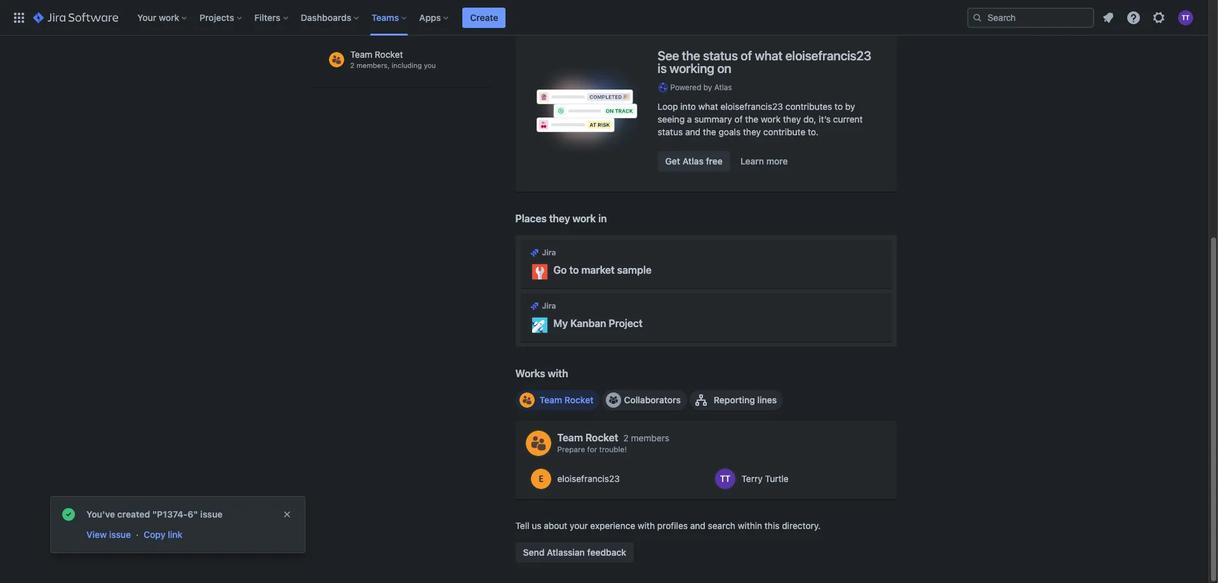 Task type: vqa. For each thing, say whether or not it's contained in the screenshot.
work in the Loop into what eloisefrancis23 contributes to by seeing a summary of the work they do, it's current status and the goals they contribute to.
yes



Task type: locate. For each thing, give the bounding box(es) containing it.
terry turtle link
[[710, 464, 889, 494]]

status
[[703, 48, 738, 63], [658, 126, 683, 137]]

0 horizontal spatial status
[[658, 126, 683, 137]]

0 vertical spatial to
[[578, 7, 588, 18]]

0 vertical spatial atlas
[[715, 83, 733, 92]]

apps button
[[416, 7, 454, 28]]

eloisefrancis23 inside 'loop into what eloisefrancis23 contributes to by seeing a summary of the work they do, it's current status and the goals they contribute to.'
[[721, 101, 783, 112]]

2 horizontal spatial eloisefrancis23
[[786, 48, 872, 63]]

2 inside team rocket 2 members, including you
[[350, 61, 355, 69]]

1 vertical spatial jira
[[542, 301, 556, 311]]

2
[[350, 61, 355, 69], [624, 433, 629, 444]]

team inside button
[[540, 395, 562, 405]]

0 vertical spatial issue
[[200, 509, 223, 520]]

the right see
[[682, 48, 701, 63]]

view issue link
[[85, 527, 132, 543]]

members
[[631, 433, 670, 444]]

they right places at the top left of the page
[[549, 213, 570, 224]]

1 vertical spatial by
[[846, 101, 856, 112]]

rocket up members,
[[375, 49, 403, 60]]

rocket inside button
[[565, 395, 594, 405]]

2 inside team rocket 2 members prepare for trouble!
[[624, 433, 629, 444]]

summary
[[695, 114, 733, 125]]

us
[[532, 520, 542, 531]]

jira up the my
[[542, 301, 556, 311]]

work left the in
[[573, 213, 596, 224]]

to inside 'loop into what eloisefrancis23 contributes to by seeing a summary of the work they do, it's current status and the goals they contribute to.'
[[835, 101, 843, 112]]

go
[[554, 264, 567, 276]]

2 up "trouble!"
[[624, 433, 629, 444]]

1 vertical spatial 2
[[624, 433, 629, 444]]

they right the goals
[[743, 126, 761, 137]]

0 vertical spatial and
[[686, 126, 701, 137]]

1 vertical spatial work
[[761, 114, 781, 125]]

and down a
[[686, 126, 701, 137]]

1 horizontal spatial 2
[[624, 433, 629, 444]]

rocket for team rocket
[[565, 395, 594, 405]]

1 vertical spatial what
[[699, 101, 719, 112]]

6"
[[188, 509, 198, 520]]

status down seeing
[[658, 126, 683, 137]]

your profile and settings image
[[1179, 10, 1194, 25]]

work right 'your'
[[159, 12, 179, 23]]

eloisefrancis23 down for
[[558, 474, 620, 484]]

1 vertical spatial of
[[735, 114, 743, 125]]

with up team rocket button
[[548, 368, 568, 379]]

atlas right get
[[683, 156, 704, 166]]

reporting lines
[[714, 395, 777, 405]]

the down summary
[[703, 126, 717, 137]]

0 horizontal spatial atlas
[[683, 156, 704, 166]]

2 vertical spatial team
[[558, 432, 583, 444]]

2 vertical spatial to
[[570, 264, 579, 276]]

1 vertical spatial issue
[[109, 529, 131, 540]]

atlas image
[[658, 83, 668, 93]]

send
[[523, 547, 545, 558]]

copy
[[144, 529, 166, 540]]

to
[[578, 7, 588, 18], [835, 101, 843, 112], [570, 264, 579, 276]]

tell us about your experience with profiles and search within this directory.
[[516, 520, 821, 531]]

"p1374-
[[152, 509, 188, 520]]

2 vertical spatial rocket
[[586, 432, 619, 444]]

1 vertical spatial teams
[[328, 27, 354, 36]]

of right on
[[741, 48, 752, 63]]

eloisefrancis23 down powered by atlas link on the right of the page
[[721, 101, 783, 112]]

2 vertical spatial the
[[703, 126, 717, 137]]

team inside team rocket 2 members, including you
[[350, 49, 373, 60]]

to up current
[[835, 101, 843, 112]]

0 horizontal spatial teams
[[328, 27, 354, 36]]

1 vertical spatial rocket
[[565, 395, 594, 405]]

jira image
[[530, 248, 540, 258], [530, 248, 540, 258]]

0 vertical spatial with
[[548, 368, 568, 379]]

what up powered by atlas link on the right of the page
[[755, 48, 783, 63]]

1 horizontal spatial by
[[846, 101, 856, 112]]

reporting
[[714, 395, 755, 405]]

0 horizontal spatial eloisefrancis23
[[558, 474, 620, 484]]

filters
[[255, 12, 281, 23]]

teams down dashboards
[[328, 27, 354, 36]]

do,
[[804, 114, 817, 125]]

rocket for team rocket 2 members prepare for trouble!
[[586, 432, 619, 444]]

issue
[[200, 509, 223, 520], [109, 529, 131, 540]]

seeing
[[658, 114, 685, 125]]

teams up team rocket 2 members, including you
[[372, 12, 399, 23]]

jira software image
[[33, 10, 118, 25], [33, 10, 118, 25]]

2 jira from the top
[[542, 301, 556, 311]]

kanban
[[571, 318, 607, 329]]

to right contributing
[[578, 7, 588, 18]]

0 horizontal spatial they
[[549, 213, 570, 224]]

team for team rocket 2 members, including you
[[350, 49, 373, 60]]

1 vertical spatial with
[[638, 520, 655, 531]]

jira up go
[[542, 248, 556, 257]]

eloisefrancis23 up 'contributes'
[[786, 48, 872, 63]]

team down works with
[[540, 395, 562, 405]]

goals
[[719, 126, 741, 137]]

they up contribute
[[783, 114, 801, 125]]

banner containing your work
[[0, 0, 1209, 36]]

notifications image
[[1101, 10, 1116, 25]]

1 vertical spatial they
[[743, 126, 761, 137]]

contributes
[[786, 101, 833, 112]]

0 horizontal spatial by
[[704, 83, 713, 92]]

of inside see the status of what eloisefrancis23 is working on
[[741, 48, 752, 63]]

with
[[548, 368, 568, 379], [638, 520, 655, 531]]

jira
[[542, 248, 556, 257], [542, 301, 556, 311]]

0 vertical spatial eloisefrancis23
[[786, 48, 872, 63]]

0 vertical spatial jira
[[542, 248, 556, 257]]

0 vertical spatial they
[[783, 114, 801, 125]]

dismiss image
[[282, 510, 292, 520]]

banner
[[0, 0, 1209, 36]]

issue right 6"
[[200, 509, 223, 520]]

work up contribute
[[761, 114, 781, 125]]

into
[[681, 101, 696, 112]]

1 vertical spatial atlas
[[683, 156, 704, 166]]

status up powered by atlas
[[703, 48, 738, 63]]

contribute
[[764, 126, 806, 137]]

issue right the view
[[109, 529, 131, 540]]

to for contributing to
[[578, 7, 588, 18]]

0 horizontal spatial the
[[682, 48, 701, 63]]

team up members,
[[350, 49, 373, 60]]

1 vertical spatial to
[[835, 101, 843, 112]]

atlas down on
[[715, 83, 733, 92]]

success image
[[61, 507, 76, 522]]

of up the goals
[[735, 114, 743, 125]]

rocket inside team rocket 2 members, including you
[[375, 49, 403, 60]]

1 jira from the top
[[542, 248, 556, 257]]

powered by atlas link
[[658, 81, 877, 94]]

learn more button
[[733, 151, 796, 172]]

with left profiles
[[638, 520, 655, 531]]

settings image
[[1152, 10, 1167, 25]]

1 vertical spatial status
[[658, 126, 683, 137]]

1 vertical spatial eloisefrancis23
[[721, 101, 783, 112]]

your
[[137, 12, 157, 23]]

0 vertical spatial 2
[[350, 61, 355, 69]]

terry turtle
[[742, 474, 789, 484]]

rocket up for
[[586, 432, 619, 444]]

projects button
[[196, 7, 247, 28]]

atlassian
[[547, 547, 585, 558]]

on
[[718, 61, 732, 76]]

0 horizontal spatial with
[[548, 368, 568, 379]]

get atlas free
[[666, 156, 723, 166]]

teams inside popup button
[[372, 12, 399, 23]]

0 horizontal spatial issue
[[109, 529, 131, 540]]

see
[[658, 48, 679, 63]]

what inside 'loop into what eloisefrancis23 contributes to by seeing a summary of the work they do, it's current status and the goals they contribute to.'
[[699, 101, 719, 112]]

0 vertical spatial rocket
[[375, 49, 403, 60]]

0 vertical spatial status
[[703, 48, 738, 63]]

and
[[686, 126, 701, 137], [691, 520, 706, 531]]

2 horizontal spatial work
[[761, 114, 781, 125]]

lines
[[758, 395, 777, 405]]

1 horizontal spatial atlas
[[715, 83, 733, 92]]

0 horizontal spatial work
[[159, 12, 179, 23]]

team inside team rocket 2 members prepare for trouble!
[[558, 432, 583, 444]]

1 vertical spatial the
[[746, 114, 759, 125]]

primary element
[[8, 0, 968, 35]]

by
[[704, 83, 713, 92], [846, 101, 856, 112]]

0 vertical spatial teams
[[372, 12, 399, 23]]

rocket left collaboratorsicon
[[565, 395, 594, 405]]

0 vertical spatial work
[[159, 12, 179, 23]]

2 left members,
[[350, 61, 355, 69]]

0 vertical spatial what
[[755, 48, 783, 63]]

the down powered by atlas link on the right of the page
[[746, 114, 759, 125]]

current
[[834, 114, 863, 125]]

work
[[159, 12, 179, 23], [761, 114, 781, 125], [573, 213, 596, 224]]

send atlassian feedback
[[523, 547, 627, 558]]

by right the powered
[[704, 83, 713, 92]]

0 horizontal spatial 2
[[350, 61, 355, 69]]

by inside 'loop into what eloisefrancis23 contributes to by seeing a summary of the work they do, it's current status and the goals they contribute to.'
[[846, 101, 856, 112]]

alert
[[51, 497, 305, 553]]

to right go
[[570, 264, 579, 276]]

you've created "p1374-6" issue
[[86, 509, 223, 520]]

what up summary
[[699, 101, 719, 112]]

0 vertical spatial of
[[741, 48, 752, 63]]

rocket
[[375, 49, 403, 60], [565, 395, 594, 405], [586, 432, 619, 444]]

2 vertical spatial eloisefrancis23
[[558, 474, 620, 484]]

1 horizontal spatial teams
[[372, 12, 399, 23]]

0 vertical spatial the
[[682, 48, 701, 63]]

0 vertical spatial by
[[704, 83, 713, 92]]

jira image
[[530, 301, 540, 311], [530, 301, 540, 311]]

contributing to
[[516, 7, 588, 18]]

1 horizontal spatial the
[[703, 126, 717, 137]]

what
[[755, 48, 783, 63], [699, 101, 719, 112]]

2 vertical spatial work
[[573, 213, 596, 224]]

1 vertical spatial and
[[691, 520, 706, 531]]

atlas
[[715, 83, 733, 92], [683, 156, 704, 166]]

filters button
[[251, 7, 293, 28]]

1 vertical spatial team
[[540, 395, 562, 405]]

2 vertical spatial they
[[549, 213, 570, 224]]

works with
[[516, 368, 568, 379]]

help image
[[1127, 10, 1142, 25]]

1 horizontal spatial status
[[703, 48, 738, 63]]

team up prepare
[[558, 432, 583, 444]]

working
[[670, 61, 715, 76]]

0 horizontal spatial what
[[699, 101, 719, 112]]

0 vertical spatial team
[[350, 49, 373, 60]]

2 for members,
[[350, 61, 355, 69]]

places they work in
[[516, 213, 607, 224]]

rocket inside team rocket 2 members prepare for trouble!
[[586, 432, 619, 444]]

they
[[783, 114, 801, 125], [743, 126, 761, 137], [549, 213, 570, 224]]

the
[[682, 48, 701, 63], [746, 114, 759, 125], [703, 126, 717, 137]]

by up current
[[846, 101, 856, 112]]

eloisefrancis23 inside see the status of what eloisefrancis23 is working on
[[786, 48, 872, 63]]

1 horizontal spatial what
[[755, 48, 783, 63]]

members,
[[357, 61, 390, 69]]

and left search
[[691, 520, 706, 531]]

1 horizontal spatial eloisefrancis23
[[721, 101, 783, 112]]

teams button
[[368, 7, 412, 28]]

eloisefrancis23
[[786, 48, 872, 63], [721, 101, 783, 112], [558, 474, 620, 484]]



Task type: describe. For each thing, give the bounding box(es) containing it.
my kanban project
[[554, 318, 643, 329]]

tell
[[516, 520, 530, 531]]

powered by atlas
[[671, 83, 733, 92]]

is
[[658, 61, 667, 76]]

work inside dropdown button
[[159, 12, 179, 23]]

collaborators
[[624, 395, 681, 405]]

get atlas free button
[[658, 151, 731, 172]]

Search field
[[968, 7, 1095, 28]]

project
[[609, 318, 643, 329]]

learn
[[741, 156, 765, 166]]

eloisefrancis23 inside eloisefrancis23 link
[[558, 474, 620, 484]]

for
[[588, 445, 597, 454]]

sample
[[617, 264, 652, 276]]

of inside 'loop into what eloisefrancis23 contributes to by seeing a summary of the work they do, it's current status and the goals they contribute to.'
[[735, 114, 743, 125]]

within
[[738, 520, 763, 531]]

my
[[554, 318, 568, 329]]

team rocket 2 members, including you
[[350, 49, 436, 69]]

2 horizontal spatial they
[[783, 114, 801, 125]]

loop
[[658, 101, 678, 112]]

places
[[516, 213, 547, 224]]

dashboards button
[[297, 7, 364, 28]]

appswitcher icon image
[[11, 10, 27, 25]]

view issue
[[86, 529, 131, 540]]

more
[[767, 156, 788, 166]]

jira for my kanban project
[[542, 301, 556, 311]]

team rocket
[[540, 395, 594, 405]]

atlas inside button
[[683, 156, 704, 166]]

send atlassian feedback button
[[516, 543, 634, 563]]

learn more
[[741, 156, 788, 166]]

your
[[570, 520, 588, 531]]

reporting lines button
[[690, 390, 784, 410]]

a
[[687, 114, 692, 125]]

apps
[[420, 12, 441, 23]]

experience
[[591, 520, 636, 531]]

team rocket 2 members prepare for trouble!
[[558, 432, 670, 454]]

your work
[[137, 12, 179, 23]]

contributing
[[516, 7, 576, 18]]

team for team rocket 2 members prepare for trouble!
[[558, 432, 583, 444]]

see the status of what eloisefrancis23 is working on
[[658, 48, 872, 76]]

and inside 'loop into what eloisefrancis23 contributes to by seeing a summary of the work they do, it's current status and the goals they contribute to.'
[[686, 126, 701, 137]]

works
[[516, 368, 546, 379]]

market
[[582, 264, 615, 276]]

1 horizontal spatial issue
[[200, 509, 223, 520]]

2 horizontal spatial the
[[746, 114, 759, 125]]

eloisefrancis23 link
[[526, 464, 705, 494]]

copy link
[[144, 529, 183, 540]]

profiles
[[658, 520, 688, 531]]

your work button
[[134, 7, 192, 28]]

status inside 'loop into what eloisefrancis23 contributes to by seeing a summary of the work they do, it's current status and the goals they contribute to.'
[[658, 126, 683, 137]]

work inside 'loop into what eloisefrancis23 contributes to by seeing a summary of the work they do, it's current status and the goals they contribute to.'
[[761, 114, 781, 125]]

rocket for team rocket 2 members, including you
[[375, 49, 403, 60]]

get
[[666, 156, 681, 166]]

this
[[765, 520, 780, 531]]

1 horizontal spatial work
[[573, 213, 596, 224]]

you
[[424, 61, 436, 69]]

you've
[[86, 509, 115, 520]]

dashboards
[[301, 12, 351, 23]]

link
[[168, 529, 183, 540]]

prepare
[[558, 445, 585, 454]]

trouble!
[[600, 445, 627, 454]]

1 horizontal spatial they
[[743, 126, 761, 137]]

jira for go to market sample
[[542, 248, 556, 257]]

alert containing you've created "p1374-6" issue
[[51, 497, 305, 553]]

turtle
[[765, 474, 789, 484]]

directory.
[[782, 520, 821, 531]]

the inside see the status of what eloisefrancis23 is working on
[[682, 48, 701, 63]]

view
[[86, 529, 107, 540]]

team rocket button
[[516, 390, 600, 410]]

status inside see the status of what eloisefrancis23 is working on
[[703, 48, 738, 63]]

2 for members
[[624, 433, 629, 444]]

about
[[544, 520, 568, 531]]

create
[[470, 12, 498, 23]]

to for go to market sample
[[570, 264, 579, 276]]

terry
[[742, 474, 763, 484]]

free
[[706, 156, 723, 166]]

create button
[[463, 7, 506, 28]]

copy link button
[[142, 527, 184, 543]]

loop into what eloisefrancis23 contributes to by seeing a summary of the work they do, it's current status and the goals they contribute to.
[[658, 101, 863, 137]]

go to market sample
[[554, 264, 652, 276]]

it's
[[819, 114, 831, 125]]

1 horizontal spatial with
[[638, 520, 655, 531]]

projects
[[200, 12, 234, 23]]

search
[[708, 520, 736, 531]]

including
[[392, 61, 422, 69]]

go to market sample link
[[554, 264, 652, 276]]

issue inside 'link'
[[109, 529, 131, 540]]

my kanban project link
[[554, 317, 643, 330]]

search image
[[973, 12, 983, 23]]

team for team rocket
[[540, 395, 562, 405]]

collaboratorsicon image
[[609, 395, 619, 405]]

what inside see the status of what eloisefrancis23 is working on
[[755, 48, 783, 63]]

feedback
[[588, 547, 627, 558]]

collaborators button
[[603, 390, 687, 410]]



